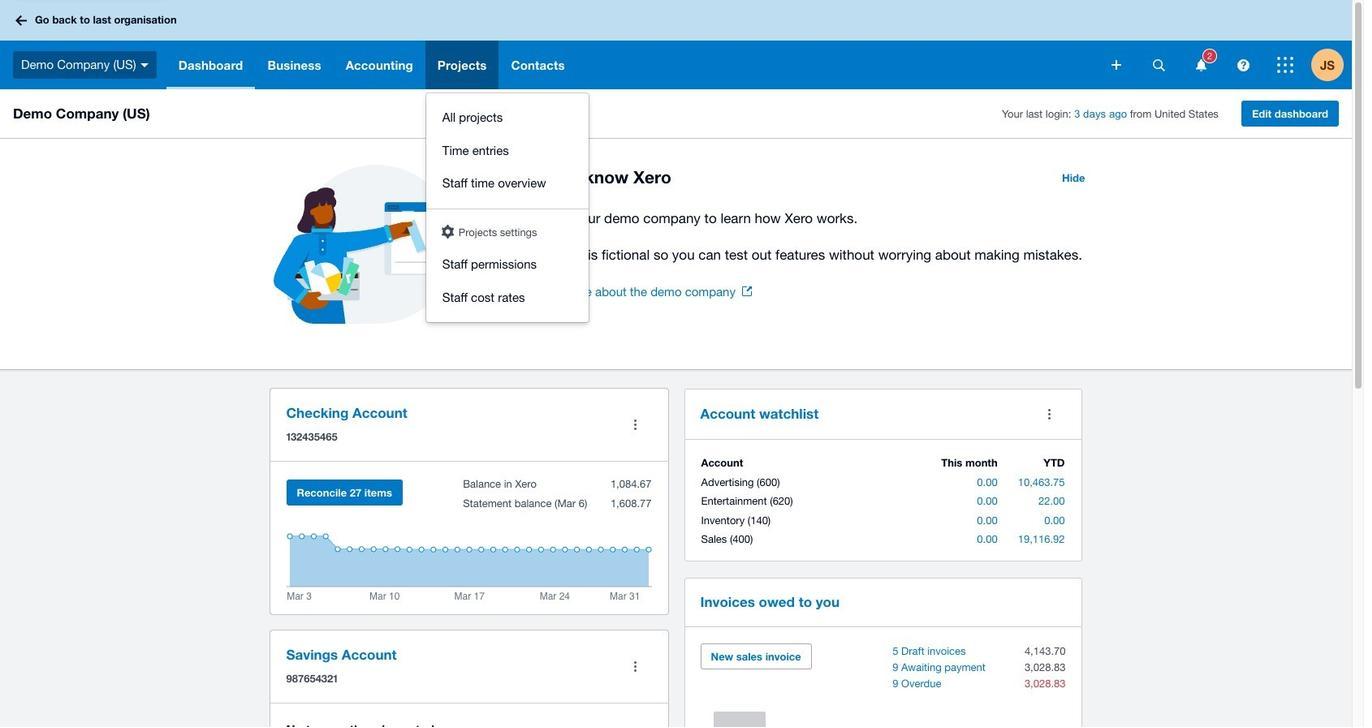 Task type: vqa. For each thing, say whether or not it's contained in the screenshot.
list box
yes



Task type: describe. For each thing, give the bounding box(es) containing it.
intro banner body element
[[530, 207, 1096, 266]]

1 horizontal spatial svg image
[[1238, 59, 1250, 71]]

header image
[[442, 225, 454, 238]]

accounts watchlist options image
[[1034, 398, 1066, 431]]



Task type: locate. For each thing, give the bounding box(es) containing it.
group
[[426, 93, 589, 323]]

0 horizontal spatial svg image
[[15, 15, 27, 26]]

list box
[[426, 93, 589, 323]]

banner
[[0, 0, 1353, 323]]

svg image
[[1153, 59, 1165, 71], [1196, 59, 1207, 71], [1112, 60, 1122, 70], [140, 63, 148, 67]]

svg image
[[15, 15, 27, 26], [1278, 57, 1294, 73], [1238, 59, 1250, 71]]

2 horizontal spatial svg image
[[1278, 57, 1294, 73]]



